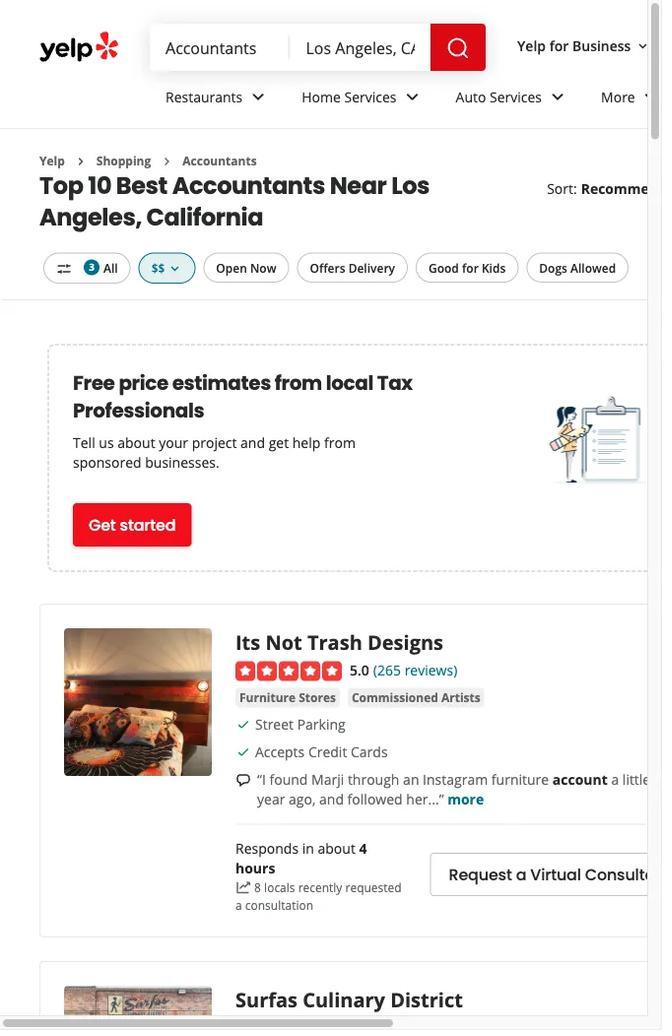 Task type: vqa. For each thing, say whether or not it's contained in the screenshot.
1st 0 from left
no



Task type: describe. For each thing, give the bounding box(es) containing it.
for for good
[[462, 259, 479, 276]]

get
[[269, 433, 289, 451]]

its not trash designs link
[[235, 628, 443, 655]]

marji
[[311, 770, 344, 789]]

5.0 link
[[350, 659, 369, 680]]

a inside button
[[516, 864, 526, 886]]

responds
[[235, 839, 299, 858]]

16 speech v2 image
[[235, 773, 251, 788]]

1 horizontal spatial from
[[324, 433, 356, 451]]

shopping link
[[96, 153, 151, 169]]

none field 'near'
[[306, 36, 415, 58]]

"i
[[257, 770, 266, 789]]

more
[[447, 790, 484, 809]]

16 chevron right v2 image for accountants
[[159, 153, 175, 169]]

(265 reviews)
[[373, 661, 457, 680]]

allowed
[[570, 259, 616, 276]]

credit
[[308, 743, 347, 761]]

local
[[326, 369, 373, 397]]

through
[[348, 770, 399, 789]]

16 filter v2 image
[[56, 261, 72, 277]]

surfas
[[235, 986, 298, 1013]]

kids
[[482, 259, 506, 276]]

o
[[654, 770, 662, 789]]

district
[[390, 986, 463, 1013]]

trash
[[307, 628, 362, 655]]

surfas culinary district link
[[235, 986, 463, 1013]]

hours
[[235, 859, 275, 878]]

commissioned artists
[[352, 690, 480, 706]]

about inside the free price estimates from local tax professionals tell us about your project and get help from sponsored businesses.
[[117, 433, 155, 451]]

yelp for "yelp" link on the top of page
[[39, 153, 65, 169]]

24 chevron down v2 image for home services
[[400, 85, 424, 109]]

$$ button
[[139, 253, 195, 284]]

surfas culinary district
[[235, 986, 463, 1013]]

"i found marji through an instagram furniture account
[[257, 770, 608, 789]]

businesses.
[[145, 452, 219, 471]]

offers delivery button
[[297, 253, 408, 283]]

furniture stores
[[239, 690, 336, 706]]

restaurants link
[[150, 71, 286, 128]]

cards
[[351, 743, 388, 761]]

good
[[429, 259, 459, 276]]

california
[[146, 200, 263, 233]]

tell
[[73, 433, 95, 451]]

open now
[[216, 259, 276, 276]]

16 chevron right v2 image for shopping
[[73, 153, 89, 169]]

request
[[449, 864, 512, 886]]

in
[[302, 839, 314, 858]]

accountants up california
[[183, 153, 257, 169]]

$$
[[151, 259, 165, 276]]

estimates
[[172, 369, 271, 397]]

instagram
[[423, 770, 488, 789]]

culinary
[[303, 986, 385, 1013]]

business categories element
[[150, 71, 662, 128]]

search image
[[446, 37, 470, 60]]

get
[[89, 514, 116, 536]]

commissioned artists link
[[348, 688, 484, 708]]

home services
[[302, 87, 397, 106]]

artists
[[441, 690, 480, 706]]

delivery
[[348, 259, 395, 276]]

0 horizontal spatial from
[[275, 369, 322, 397]]

dogs allowed
[[539, 259, 616, 276]]

16 trending v2 image
[[235, 880, 251, 896]]

found
[[269, 770, 308, 789]]

16 checkmark v2 image for accepts credit cards
[[235, 745, 251, 760]]

yelp for yelp for business
[[517, 36, 546, 55]]

dogs allowed button
[[526, 253, 629, 283]]

offers delivery
[[310, 259, 395, 276]]

los
[[391, 169, 430, 202]]

accountants inside top 10 best accountants near los angeles, california
[[172, 169, 325, 202]]

24 chevron down v2 image
[[247, 85, 270, 109]]

5 star rating image
[[235, 662, 342, 681]]

best
[[116, 169, 167, 202]]

1 horizontal spatial about
[[318, 839, 355, 858]]

offers
[[310, 259, 345, 276]]

a inside the a little o
[[611, 770, 619, 789]]

16 chevron down v2 image
[[167, 261, 183, 277]]

16 chevron down v2 image
[[635, 38, 651, 54]]

5.0
[[350, 661, 369, 680]]

commissioned
[[352, 690, 438, 706]]

consultati
[[585, 864, 662, 886]]

its not trash designs image
[[64, 628, 212, 776]]

recommend button
[[581, 179, 662, 198]]

accountants link
[[183, 153, 257, 169]]

a little o
[[257, 770, 662, 809]]

sponsored
[[73, 452, 141, 471]]

project
[[192, 433, 237, 451]]

locals
[[264, 880, 295, 896]]

help
[[292, 433, 320, 451]]

designs
[[367, 628, 443, 655]]

none field find
[[166, 36, 274, 58]]

your
[[159, 433, 188, 451]]



Task type: locate. For each thing, give the bounding box(es) containing it.
a down 16 trending v2 image
[[235, 897, 242, 913]]

0 vertical spatial 16 checkmark v2 image
[[235, 717, 251, 733]]

auto services link
[[440, 71, 585, 128]]

for left business
[[549, 36, 569, 55]]

about right us
[[117, 433, 155, 451]]

a inside 8 locals recently requested a consultation
[[235, 897, 242, 913]]

1 horizontal spatial 24 chevron down v2 image
[[546, 85, 569, 109]]

free price estimates from local tax professionals image
[[549, 392, 648, 490]]

10
[[88, 169, 111, 202]]

(265 reviews) link
[[373, 659, 457, 680]]

accepts
[[255, 743, 305, 761]]

3
[[89, 260, 94, 274]]

for for yelp
[[549, 36, 569, 55]]

street
[[255, 715, 294, 734]]

1 horizontal spatial none field
[[306, 36, 415, 58]]

8
[[254, 880, 261, 896]]

1 24 chevron down v2 image from the left
[[400, 85, 424, 109]]

16 checkmark v2 image up 16 speech v2 image
[[235, 745, 251, 760]]

accountants
[[183, 153, 257, 169], [172, 169, 325, 202]]

business
[[572, 36, 631, 55]]

1 vertical spatial from
[[324, 433, 356, 451]]

1 services from the left
[[344, 87, 397, 106]]

0 horizontal spatial yelp
[[39, 153, 65, 169]]

street parking
[[255, 715, 345, 734]]

0 horizontal spatial about
[[117, 433, 155, 451]]

3 24 chevron down v2 image from the left
[[639, 85, 662, 109]]

now
[[250, 259, 276, 276]]

0 vertical spatial a
[[611, 770, 619, 789]]

8 locals recently requested a consultation
[[235, 880, 402, 913]]

1 horizontal spatial for
[[549, 36, 569, 55]]

2 16 checkmark v2 image from the top
[[235, 745, 251, 760]]

for inside filters group
[[462, 259, 479, 276]]

Find text field
[[166, 36, 274, 58]]

stores
[[299, 690, 336, 706]]

recommend
[[581, 179, 662, 198]]

for
[[549, 36, 569, 55], [462, 259, 479, 276]]

services for home services
[[344, 87, 397, 106]]

yelp left "10"
[[39, 153, 65, 169]]

None search field
[[150, 24, 490, 71]]

a left 'virtual'
[[516, 864, 526, 886]]

None field
[[166, 36, 274, 58], [306, 36, 415, 58]]

1 vertical spatial for
[[462, 259, 479, 276]]

services inside 'link'
[[344, 87, 397, 106]]

24 chevron down v2 image inside auto services link
[[546, 85, 569, 109]]

a left little
[[611, 770, 619, 789]]

3 all
[[89, 259, 118, 276]]

accountants up open now
[[172, 169, 325, 202]]

16 chevron right v2 image
[[73, 153, 89, 169], [159, 153, 175, 169]]

yelp inside button
[[517, 36, 546, 55]]

started
[[120, 514, 176, 536]]

0 vertical spatial yelp
[[517, 36, 546, 55]]

filters group
[[39, 253, 633, 284]]

for left the kids on the top of the page
[[462, 259, 479, 276]]

24 chevron down v2 image inside home services 'link'
[[400, 85, 424, 109]]

24 chevron down v2 image
[[400, 85, 424, 109], [546, 85, 569, 109], [639, 85, 662, 109]]

little
[[622, 770, 650, 789]]

0 horizontal spatial for
[[462, 259, 479, 276]]

2 vertical spatial a
[[235, 897, 242, 913]]

not
[[265, 628, 302, 655]]

responds in about
[[235, 839, 359, 858]]

from right help
[[324, 433, 356, 451]]

recently
[[298, 880, 342, 896]]

Near text field
[[306, 36, 415, 58]]

1 horizontal spatial 16 chevron right v2 image
[[159, 153, 175, 169]]

open
[[216, 259, 247, 276]]

services right auto
[[490, 87, 542, 106]]

dogs
[[539, 259, 567, 276]]

restaurants
[[166, 87, 243, 106]]

from left local
[[275, 369, 322, 397]]

good for kids button
[[416, 253, 518, 283]]

angeles,
[[39, 200, 142, 233]]

0 vertical spatial about
[[117, 433, 155, 451]]

0 horizontal spatial a
[[235, 897, 242, 913]]

none field up the restaurants
[[166, 36, 274, 58]]

2 16 chevron right v2 image from the left
[[159, 153, 175, 169]]

none field up home services
[[306, 36, 415, 58]]

1 vertical spatial 16 checkmark v2 image
[[235, 745, 251, 760]]

home
[[302, 87, 341, 106]]

4.4 star rating image
[[235, 1019, 342, 1030]]

shopping
[[96, 153, 151, 169]]

yelp for business
[[517, 36, 631, 55]]

furniture stores link
[[235, 688, 340, 708]]

yelp link
[[39, 153, 65, 169]]

tax
[[377, 369, 413, 397]]

near
[[330, 169, 387, 202]]

24 chevron down v2 image for more
[[639, 85, 662, 109]]

24 chevron down v2 image down the yelp for business
[[546, 85, 569, 109]]

1 16 chevron right v2 image from the left
[[73, 153, 89, 169]]

0 horizontal spatial 24 chevron down v2 image
[[400, 85, 424, 109]]

0 vertical spatial from
[[275, 369, 322, 397]]

0 vertical spatial for
[[549, 36, 569, 55]]

2 none field from the left
[[306, 36, 415, 58]]

about left 4
[[318, 839, 355, 858]]

all
[[103, 259, 118, 276]]

1 horizontal spatial a
[[516, 864, 526, 886]]

home services link
[[286, 71, 440, 128]]

24 chevron down v2 image inside more link
[[639, 85, 662, 109]]

16 checkmark v2 image left street
[[235, 717, 251, 733]]

sort:
[[547, 179, 577, 198]]

16 checkmark v2 image
[[235, 717, 251, 733], [235, 745, 251, 760]]

1 horizontal spatial yelp
[[517, 36, 546, 55]]

1 vertical spatial a
[[516, 864, 526, 886]]

a
[[611, 770, 619, 789], [516, 864, 526, 886], [235, 897, 242, 913]]

1 vertical spatial yelp
[[39, 153, 65, 169]]

2 horizontal spatial a
[[611, 770, 619, 789]]

and
[[240, 433, 265, 451]]

good for kids
[[429, 259, 506, 276]]

about
[[117, 433, 155, 451], [318, 839, 355, 858]]

0 horizontal spatial 16 chevron right v2 image
[[73, 153, 89, 169]]

24 chevron down v2 image right more
[[639, 85, 662, 109]]

furniture stores button
[[235, 688, 340, 708]]

request a virtual consultati
[[449, 864, 662, 886]]

0 horizontal spatial services
[[344, 87, 397, 106]]

1 none field from the left
[[166, 36, 274, 58]]

more
[[601, 87, 635, 106]]

get started
[[89, 514, 176, 536]]

0 horizontal spatial none field
[[166, 36, 274, 58]]

yelp for business button
[[509, 28, 658, 63]]

free
[[73, 369, 115, 397]]

2 services from the left
[[490, 87, 542, 106]]

more link
[[585, 71, 662, 128]]

1 16 checkmark v2 image from the top
[[235, 717, 251, 733]]

account
[[552, 770, 608, 789]]

yelp up auto services link
[[517, 36, 546, 55]]

its
[[235, 628, 260, 655]]

24 chevron down v2 image left auto
[[400, 85, 424, 109]]

its not trash designs
[[235, 628, 443, 655]]

16 chevron right v2 image right "yelp" link on the top of page
[[73, 153, 89, 169]]

services for auto services
[[490, 87, 542, 106]]

(265
[[373, 661, 401, 680]]

1 vertical spatial about
[[318, 839, 355, 858]]

commissioned artists button
[[348, 688, 484, 708]]

16 checkmark v2 image for street parking
[[235, 717, 251, 733]]

free price estimates from local tax professionals tell us about your project and get help from sponsored businesses.
[[73, 369, 413, 471]]

1 horizontal spatial services
[[490, 87, 542, 106]]

reviews)
[[405, 661, 457, 680]]

2 24 chevron down v2 image from the left
[[546, 85, 569, 109]]

more link
[[447, 790, 484, 809]]

2 horizontal spatial 24 chevron down v2 image
[[639, 85, 662, 109]]

parking
[[297, 715, 345, 734]]

services right home
[[344, 87, 397, 106]]

accepts credit cards
[[255, 743, 388, 761]]

16 chevron right v2 image right the 'shopping' link
[[159, 153, 175, 169]]

24 chevron down v2 image for auto services
[[546, 85, 569, 109]]

get started button
[[73, 503, 191, 547]]

4
[[359, 839, 367, 858]]



